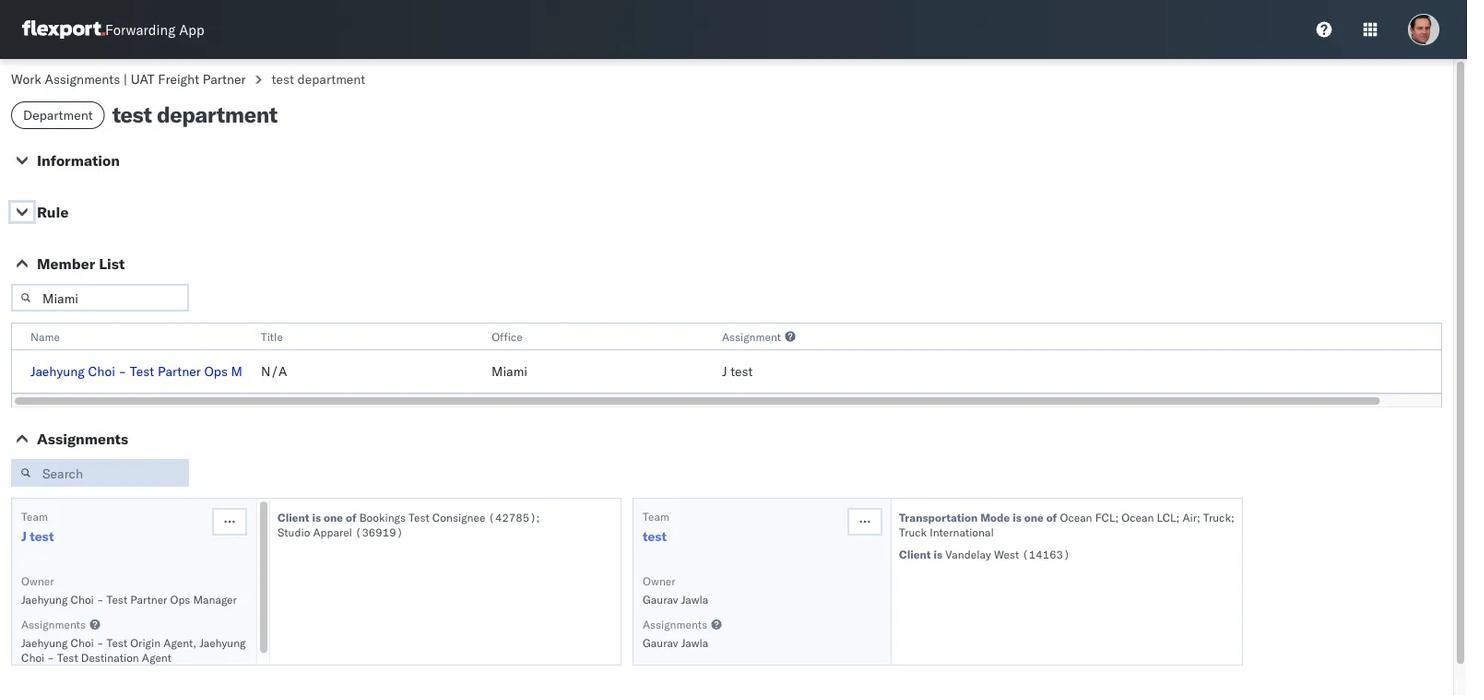 Task type: vqa. For each thing, say whether or not it's contained in the screenshot.
right TEAM
yes



Task type: describe. For each thing, give the bounding box(es) containing it.
studio
[[278, 525, 310, 539]]

department
[[23, 107, 93, 123]]

app
[[179, 21, 204, 38]]

j test
[[722, 363, 753, 379]]

forwarding app
[[105, 21, 204, 38]]

air
[[1182, 510, 1197, 524]]

lcl
[[1157, 510, 1176, 524]]

assignment
[[722, 330, 781, 343]]

member list
[[37, 254, 125, 273]]

2 ; from the left
[[1115, 510, 1119, 524]]

forwarding
[[105, 21, 175, 38]]

1 ocean from the left
[[1060, 510, 1092, 524]]

ops inside owner jaehyung choi - test partner ops manager
[[170, 592, 190, 606]]

owner jaehyung choi - test partner ops manager
[[21, 574, 237, 606]]

0 vertical spatial manager
[[231, 363, 282, 379]]

agent,
[[163, 636, 196, 650]]

office
[[491, 330, 522, 343]]

partner for work assignments | uat freight partner
[[203, 71, 246, 87]]

test down search text box
[[130, 363, 154, 379]]

of inside transportation mode is one of ocean fcl ; ocean lcl ; air ; truck ; truck international client is vandelay west (14163)
[[1046, 510, 1057, 524]]

5 ; from the left
[[1231, 510, 1234, 524]]

1 horizontal spatial is
[[934, 547, 942, 561]]

choi inside owner jaehyung choi - test partner ops manager
[[71, 592, 94, 606]]

(42785)
[[488, 510, 536, 524]]

client inside transportation mode is one of ocean fcl ; ocean lcl ; air ; truck ; truck international client is vandelay west (14163)
[[899, 547, 931, 561]]

test inside owner jaehyung choi - test partner ops manager
[[106, 592, 127, 606]]

mode
[[980, 510, 1010, 524]]

Search text field
[[11, 284, 189, 312]]

0 vertical spatial test department
[[272, 71, 365, 87]]

4 ; from the left
[[1197, 510, 1200, 524]]

owner for j
[[21, 574, 54, 588]]

uat
[[131, 71, 155, 87]]

2 ocean from the left
[[1121, 510, 1154, 524]]

test inside the client is one of bookings test consignee (42785) ; studio apparel (36919)
[[409, 510, 429, 524]]

1 horizontal spatial j
[[722, 363, 727, 379]]

assignments up gaurav jawla
[[643, 617, 707, 631]]

of inside the client is one of bookings test consignee (42785) ; studio apparel (36919)
[[346, 510, 356, 524]]

jaehyung choi - test partner ops manager link
[[30, 363, 282, 379]]

- inside owner jaehyung choi - test partner ops manager
[[97, 592, 104, 606]]

assignments up search text field
[[37, 430, 128, 448]]

team for j
[[21, 509, 48, 523]]

jaehyung choi - test origin agent, jaehyung choi - test destination agent
[[21, 636, 246, 664]]

0 vertical spatial ops
[[204, 363, 228, 379]]

(14163)
[[1022, 547, 1070, 561]]

flexport. image
[[22, 20, 105, 39]]

2 gaurav from the top
[[643, 636, 678, 650]]

1 vertical spatial partner
[[158, 363, 201, 379]]

forwarding app link
[[22, 20, 204, 39]]

assignments up destination
[[21, 617, 86, 631]]

vandelay
[[945, 547, 991, 561]]

one inside the client is one of bookings test consignee (42785) ; studio apparel (36919)
[[324, 510, 343, 524]]

gaurav jawla
[[643, 636, 708, 650]]

2 jawla from the top
[[681, 636, 708, 650]]

|
[[123, 71, 127, 87]]



Task type: locate. For each thing, give the bounding box(es) containing it.
truck down transportation
[[899, 525, 927, 539]]

work assignments | uat freight partner link
[[11, 71, 246, 87]]

team inside team j test
[[21, 509, 48, 523]]

information
[[37, 151, 120, 170]]

transportation mode is one of ocean fcl ; ocean lcl ; air ; truck ; truck international client is vandelay west (14163)
[[899, 510, 1234, 561]]

jaehyung inside owner jaehyung choi - test partner ops manager
[[21, 592, 68, 606]]

destination
[[81, 651, 139, 664]]

0 horizontal spatial is
[[312, 510, 321, 524]]

international
[[930, 525, 994, 539]]

transportation
[[899, 510, 978, 524]]

agent
[[142, 651, 171, 664]]

gaurav down owner gaurav jawla
[[643, 636, 678, 650]]

1 vertical spatial gaurav
[[643, 636, 678, 650]]

one right mode
[[1024, 510, 1044, 524]]

1 vertical spatial truck
[[899, 525, 927, 539]]

1 horizontal spatial one
[[1024, 510, 1044, 524]]

1 horizontal spatial of
[[1046, 510, 1057, 524]]

is right mode
[[1013, 510, 1022, 524]]

test right bookings
[[409, 510, 429, 524]]

;
[[536, 510, 540, 524], [1115, 510, 1119, 524], [1176, 510, 1180, 524], [1197, 510, 1200, 524], [1231, 510, 1234, 524]]

of up apparel
[[346, 510, 356, 524]]

test left destination
[[57, 651, 78, 664]]

assignments left |
[[45, 71, 120, 87]]

jaehyung
[[30, 363, 85, 379], [21, 592, 68, 606], [21, 636, 68, 650], [199, 636, 246, 650]]

0 vertical spatial j
[[722, 363, 727, 379]]

rule
[[37, 203, 69, 221]]

j inside team j test
[[21, 528, 27, 544]]

0 vertical spatial client
[[278, 510, 309, 524]]

1 horizontal spatial ops
[[204, 363, 228, 379]]

0 horizontal spatial owner
[[21, 574, 54, 588]]

team test
[[643, 509, 669, 544]]

is left vandelay
[[934, 547, 942, 561]]

2 owner from the left
[[643, 574, 675, 588]]

0 horizontal spatial j
[[21, 528, 27, 544]]

1 horizontal spatial client
[[899, 547, 931, 561]]

j
[[722, 363, 727, 379], [21, 528, 27, 544]]

0 horizontal spatial of
[[346, 510, 356, 524]]

(36919)
[[355, 525, 403, 539]]

partner for owner jaehyung choi - test partner ops manager
[[130, 592, 167, 606]]

department
[[297, 71, 365, 87], [157, 101, 277, 128]]

0 horizontal spatial department
[[157, 101, 277, 128]]

2 vertical spatial partner
[[130, 592, 167, 606]]

0 horizontal spatial ocean
[[1060, 510, 1092, 524]]

1 vertical spatial client
[[899, 547, 931, 561]]

assignments
[[45, 71, 120, 87], [37, 430, 128, 448], [21, 617, 86, 631], [643, 617, 707, 631]]

test
[[272, 71, 294, 87], [112, 101, 152, 128], [730, 363, 753, 379], [30, 528, 54, 544], [643, 528, 667, 544]]

; inside the client is one of bookings test consignee (42785) ; studio apparel (36919)
[[536, 510, 540, 524]]

1 of from the left
[[346, 510, 356, 524]]

; left 'lcl' at the right of page
[[1115, 510, 1119, 524]]

0 vertical spatial partner
[[203, 71, 246, 87]]

title
[[261, 330, 283, 343]]

1 horizontal spatial truck
[[1203, 510, 1231, 524]]

bookings
[[359, 510, 406, 524]]

manager down title
[[231, 363, 282, 379]]

1 horizontal spatial ocean
[[1121, 510, 1154, 524]]

1 horizontal spatial team
[[643, 509, 669, 523]]

team j test
[[21, 509, 54, 544]]

test department
[[272, 71, 365, 87], [112, 101, 277, 128]]

of up (14163) on the bottom
[[1046, 510, 1057, 524]]

jawla inside owner gaurav jawla
[[681, 592, 708, 606]]

owner inside owner gaurav jawla
[[643, 574, 675, 588]]

ops
[[204, 363, 228, 379], [170, 592, 190, 606]]

0 horizontal spatial client
[[278, 510, 309, 524]]

apparel
[[313, 525, 352, 539]]

ops left n/a
[[204, 363, 228, 379]]

truck right air
[[1203, 510, 1231, 524]]

0 vertical spatial truck
[[1203, 510, 1231, 524]]

fcl
[[1095, 510, 1115, 524]]

1 vertical spatial jawla
[[681, 636, 708, 650]]

0 horizontal spatial one
[[324, 510, 343, 524]]

member
[[37, 254, 95, 273]]

0 horizontal spatial team
[[21, 509, 48, 523]]

name
[[30, 330, 60, 343]]

manager up agent, at the bottom left
[[193, 592, 237, 606]]

consignee
[[432, 510, 485, 524]]

test inside team j test
[[30, 528, 54, 544]]

gaurav
[[643, 592, 678, 606], [643, 636, 678, 650]]

jawla
[[681, 592, 708, 606], [681, 636, 708, 650]]

miami
[[491, 363, 527, 379]]

Search text field
[[11, 459, 189, 487]]

owner down test link
[[643, 574, 675, 588]]

1 horizontal spatial owner
[[643, 574, 675, 588]]

-
[[119, 363, 127, 379], [97, 592, 104, 606], [97, 636, 104, 650], [47, 651, 54, 664]]

freight
[[158, 71, 199, 87]]

is up apparel
[[312, 510, 321, 524]]

owner gaurav jawla
[[643, 574, 708, 606]]

one
[[324, 510, 343, 524], [1024, 510, 1044, 524]]

ops up agent, at the bottom left
[[170, 592, 190, 606]]

ocean left 'lcl' at the right of page
[[1121, 510, 1154, 524]]

truck
[[1203, 510, 1231, 524], [899, 525, 927, 539]]

owner
[[21, 574, 54, 588], [643, 574, 675, 588]]

team up test link
[[643, 509, 669, 523]]

owner inside owner jaehyung choi - test partner ops manager
[[21, 574, 54, 588]]

test inside team test
[[643, 528, 667, 544]]

3 ; from the left
[[1176, 510, 1180, 524]]

work assignments | uat freight partner
[[11, 71, 246, 87]]

1 horizontal spatial department
[[297, 71, 365, 87]]

0 vertical spatial gaurav
[[643, 592, 678, 606]]

0 horizontal spatial ops
[[170, 592, 190, 606]]

; right 'lcl' at the right of page
[[1197, 510, 1200, 524]]

test
[[130, 363, 154, 379], [409, 510, 429, 524], [106, 592, 127, 606], [106, 636, 127, 650], [57, 651, 78, 664]]

; right air
[[1231, 510, 1234, 524]]

test link
[[643, 527, 667, 546]]

2 one from the left
[[1024, 510, 1044, 524]]

0 vertical spatial jawla
[[681, 592, 708, 606]]

owner down j test link
[[21, 574, 54, 588]]

client
[[278, 510, 309, 524], [899, 547, 931, 561]]

origin
[[130, 636, 161, 650]]

gaurav inside owner gaurav jawla
[[643, 592, 678, 606]]

list
[[99, 254, 125, 273]]

partner inside owner jaehyung choi - test partner ops manager
[[130, 592, 167, 606]]

ocean left fcl
[[1060, 510, 1092, 524]]

client up studio
[[278, 510, 309, 524]]

1 vertical spatial j
[[21, 528, 27, 544]]

0 horizontal spatial truck
[[899, 525, 927, 539]]

is
[[312, 510, 321, 524], [1013, 510, 1022, 524], [934, 547, 942, 561]]

manager
[[231, 363, 282, 379], [193, 592, 237, 606]]

1 vertical spatial department
[[157, 101, 277, 128]]

team up j test link
[[21, 509, 48, 523]]

test up destination
[[106, 636, 127, 650]]

1 one from the left
[[324, 510, 343, 524]]

1 owner from the left
[[21, 574, 54, 588]]

client down transportation
[[899, 547, 931, 561]]

choi
[[88, 363, 115, 379], [71, 592, 94, 606], [71, 636, 94, 650], [21, 651, 44, 664]]

n/a
[[261, 363, 287, 379]]

one up apparel
[[324, 510, 343, 524]]

1 jawla from the top
[[681, 592, 708, 606]]

team
[[21, 509, 48, 523], [643, 509, 669, 523]]

; right consignee
[[536, 510, 540, 524]]

2 horizontal spatial is
[[1013, 510, 1022, 524]]

client is one of bookings test consignee (42785) ; studio apparel (36919)
[[278, 510, 540, 539]]

is inside the client is one of bookings test consignee (42785) ; studio apparel (36919)
[[312, 510, 321, 524]]

west
[[994, 547, 1019, 561]]

ocean
[[1060, 510, 1092, 524], [1121, 510, 1154, 524]]

work
[[11, 71, 41, 87]]

; left air
[[1176, 510, 1180, 524]]

team for test
[[643, 509, 669, 523]]

gaurav up gaurav jawla
[[643, 592, 678, 606]]

owner for test
[[643, 574, 675, 588]]

test up 'jaehyung choi - test origin agent, jaehyung choi - test destination agent'
[[106, 592, 127, 606]]

1 vertical spatial manager
[[193, 592, 237, 606]]

1 gaurav from the top
[[643, 592, 678, 606]]

j test link
[[21, 527, 54, 546]]

one inside transportation mode is one of ocean fcl ; ocean lcl ; air ; truck ; truck international client is vandelay west (14163)
[[1024, 510, 1044, 524]]

client inside the client is one of bookings test consignee (42785) ; studio apparel (36919)
[[278, 510, 309, 524]]

1 vertical spatial ops
[[170, 592, 190, 606]]

jawla down owner gaurav jawla
[[681, 636, 708, 650]]

of
[[346, 510, 356, 524], [1046, 510, 1057, 524]]

2 of from the left
[[1046, 510, 1057, 524]]

1 ; from the left
[[536, 510, 540, 524]]

jaehyung choi - test partner ops manager
[[30, 363, 282, 379]]

1 team from the left
[[21, 509, 48, 523]]

jawla up gaurav jawla
[[681, 592, 708, 606]]

0 vertical spatial department
[[297, 71, 365, 87]]

partner
[[203, 71, 246, 87], [158, 363, 201, 379], [130, 592, 167, 606]]

2 team from the left
[[643, 509, 669, 523]]

manager inside owner jaehyung choi - test partner ops manager
[[193, 592, 237, 606]]

1 vertical spatial test department
[[112, 101, 277, 128]]



